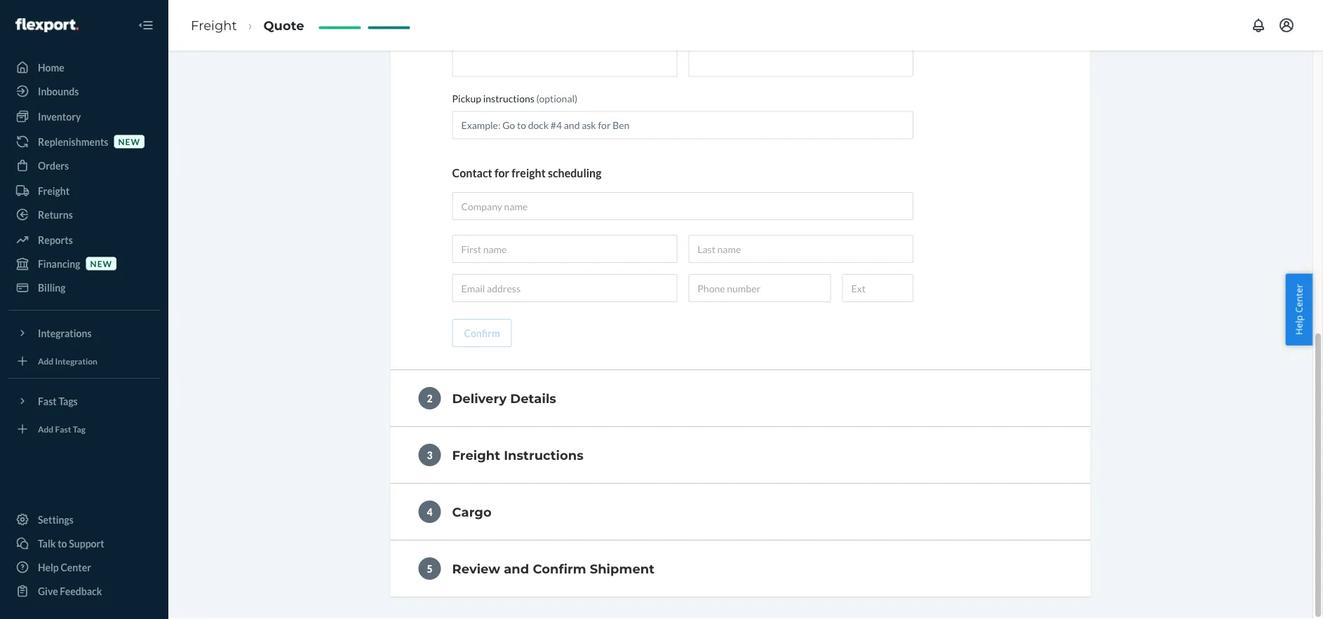 Task type: vqa. For each thing, say whether or not it's contained in the screenshot.
right Help
yes



Task type: describe. For each thing, give the bounding box(es) containing it.
center inside button
[[1293, 284, 1306, 313]]

freight for top freight link
[[191, 17, 237, 33]]

add fast tag link
[[8, 418, 160, 441]]

confirm inside button
[[464, 328, 500, 339]]

financing
[[38, 258, 80, 270]]

replenishments
[[38, 136, 108, 148]]

cargo
[[452, 505, 492, 520]]

orders
[[38, 160, 69, 172]]

add fast tag
[[38, 424, 86, 434]]

open account menu image
[[1279, 17, 1296, 34]]

help inside button
[[1293, 316, 1306, 335]]

freight for freight instructions
[[452, 448, 501, 463]]

settings link
[[8, 509, 160, 531]]

home link
[[8, 56, 160, 79]]

shipment
[[590, 562, 655, 577]]

First name text field
[[452, 235, 678, 263]]

0 horizontal spatial center
[[61, 562, 91, 574]]

feedback
[[60, 586, 102, 598]]

Example: Go to dock #4 and ask for Ben text field
[[452, 111, 914, 139]]

Phone number text field
[[689, 275, 831, 303]]

tag
[[73, 424, 86, 434]]

pickup instructions (optional)
[[452, 93, 578, 104]]

home
[[38, 61, 64, 73]]

5
[[427, 563, 433, 575]]

give feedback button
[[8, 581, 160, 603]]

2
[[427, 393, 433, 405]]

help center link
[[8, 557, 160, 579]]

0 horizontal spatial help
[[38, 562, 59, 574]]

freight
[[512, 166, 546, 180]]

integrations
[[38, 327, 92, 339]]

add integration link
[[8, 350, 160, 373]]

1 vertical spatial freight
[[38, 185, 70, 197]]

(optional)
[[537, 93, 578, 104]]

Email address email field
[[452, 275, 678, 303]]

freight instructions
[[452, 448, 584, 463]]

quote link
[[264, 17, 304, 33]]

support
[[69, 538, 104, 550]]

Company name text field
[[452, 192, 914, 221]]

talk to support
[[38, 538, 104, 550]]

scheduling
[[548, 166, 602, 180]]

integrations button
[[8, 322, 160, 345]]

help center inside button
[[1293, 284, 1306, 335]]

fast tags button
[[8, 390, 160, 413]]

confirm button
[[452, 319, 512, 348]]

Last name text field
[[689, 235, 914, 263]]

review and confirm shipment
[[452, 562, 655, 577]]

4
[[427, 507, 433, 518]]



Task type: locate. For each thing, give the bounding box(es) containing it.
0 vertical spatial center
[[1293, 284, 1306, 313]]

breadcrumbs navigation
[[180, 5, 316, 46]]

delivery
[[452, 391, 507, 407]]

1 horizontal spatial freight link
[[191, 17, 237, 33]]

confirm up delivery
[[464, 328, 500, 339]]

0 horizontal spatial freight link
[[8, 180, 160, 202]]

fast left the tags on the bottom left of the page
[[38, 396, 57, 407]]

pickup
[[452, 93, 482, 104]]

close navigation image
[[138, 17, 154, 34]]

to
[[58, 538, 67, 550]]

billing link
[[8, 277, 160, 299]]

fast inside dropdown button
[[38, 396, 57, 407]]

0 vertical spatial add
[[38, 356, 53, 366]]

freight right 'close navigation' icon
[[191, 17, 237, 33]]

freight right 3
[[452, 448, 501, 463]]

0 vertical spatial freight link
[[191, 17, 237, 33]]

inventory link
[[8, 105, 160, 128]]

help
[[1293, 316, 1306, 335], [38, 562, 59, 574]]

delivery details
[[452, 391, 557, 407]]

inbounds link
[[8, 80, 160, 102]]

and
[[504, 562, 529, 577]]

new for replenishments
[[118, 136, 140, 147]]

contact for freight scheduling
[[452, 166, 602, 180]]

confirm
[[464, 328, 500, 339], [533, 562, 587, 577]]

freight link up returns link
[[8, 180, 160, 202]]

0 horizontal spatial help center
[[38, 562, 91, 574]]

orders link
[[8, 154, 160, 177]]

review
[[452, 562, 501, 577]]

add down fast tags
[[38, 424, 53, 434]]

help center button
[[1286, 274, 1313, 346]]

0 vertical spatial new
[[118, 136, 140, 147]]

confirm right the and
[[533, 562, 587, 577]]

1 add from the top
[[38, 356, 53, 366]]

1 vertical spatial freight link
[[8, 180, 160, 202]]

reports link
[[8, 229, 160, 251]]

freight
[[191, 17, 237, 33], [38, 185, 70, 197], [452, 448, 501, 463]]

integration
[[55, 356, 98, 366]]

returns
[[38, 209, 73, 221]]

help center
[[1293, 284, 1306, 335], [38, 562, 91, 574]]

0 vertical spatial help
[[1293, 316, 1306, 335]]

0 horizontal spatial freight
[[38, 185, 70, 197]]

details
[[511, 391, 557, 407]]

None text field
[[452, 49, 678, 77], [689, 49, 914, 77], [452, 49, 678, 77], [689, 49, 914, 77]]

1 vertical spatial center
[[61, 562, 91, 574]]

freight link
[[191, 17, 237, 33], [8, 180, 160, 202]]

1 vertical spatial help center
[[38, 562, 91, 574]]

billing
[[38, 282, 66, 294]]

fast left tag
[[55, 424, 71, 434]]

give
[[38, 586, 58, 598]]

fast
[[38, 396, 57, 407], [55, 424, 71, 434]]

add for add integration
[[38, 356, 53, 366]]

0 vertical spatial confirm
[[464, 328, 500, 339]]

add
[[38, 356, 53, 366], [38, 424, 53, 434]]

freight up returns
[[38, 185, 70, 197]]

0 vertical spatial help center
[[1293, 284, 1306, 335]]

center
[[1293, 284, 1306, 313], [61, 562, 91, 574]]

1 horizontal spatial help
[[1293, 316, 1306, 335]]

1 vertical spatial confirm
[[533, 562, 587, 577]]

new for financing
[[90, 259, 112, 269]]

settings
[[38, 514, 74, 526]]

fast tags
[[38, 396, 78, 407]]

1 horizontal spatial freight
[[191, 17, 237, 33]]

reports
[[38, 234, 73, 246]]

1 vertical spatial new
[[90, 259, 112, 269]]

quote
[[264, 17, 304, 33]]

3
[[427, 450, 433, 462]]

2 add from the top
[[38, 424, 53, 434]]

tags
[[59, 396, 78, 407]]

1 horizontal spatial confirm
[[533, 562, 587, 577]]

1 vertical spatial add
[[38, 424, 53, 434]]

freight inside breadcrumbs navigation
[[191, 17, 237, 33]]

talk
[[38, 538, 56, 550]]

freight link right 'close navigation' icon
[[191, 17, 237, 33]]

inbounds
[[38, 85, 79, 97]]

1 horizontal spatial new
[[118, 136, 140, 147]]

instructions
[[504, 448, 584, 463]]

contact
[[452, 166, 493, 180]]

talk to support button
[[8, 533, 160, 555]]

open notifications image
[[1251, 17, 1268, 34]]

give feedback
[[38, 586, 102, 598]]

1 horizontal spatial help center
[[1293, 284, 1306, 335]]

for
[[495, 166, 510, 180]]

2 vertical spatial freight
[[452, 448, 501, 463]]

Ext text field
[[843, 275, 914, 303]]

add for add fast tag
[[38, 424, 53, 434]]

0 vertical spatial freight
[[191, 17, 237, 33]]

new
[[118, 136, 140, 147], [90, 259, 112, 269]]

1 horizontal spatial center
[[1293, 284, 1306, 313]]

add integration
[[38, 356, 98, 366]]

inventory
[[38, 111, 81, 122]]

add left the integration
[[38, 356, 53, 366]]

1 vertical spatial help
[[38, 562, 59, 574]]

2 horizontal spatial freight
[[452, 448, 501, 463]]

1 vertical spatial fast
[[55, 424, 71, 434]]

0 vertical spatial fast
[[38, 396, 57, 407]]

0 horizontal spatial new
[[90, 259, 112, 269]]

new up 'orders' 'link'
[[118, 136, 140, 147]]

0 horizontal spatial confirm
[[464, 328, 500, 339]]

flexport logo image
[[15, 18, 78, 32]]

instructions
[[483, 93, 535, 104]]

returns link
[[8, 204, 160, 226]]

new down reports link
[[90, 259, 112, 269]]



